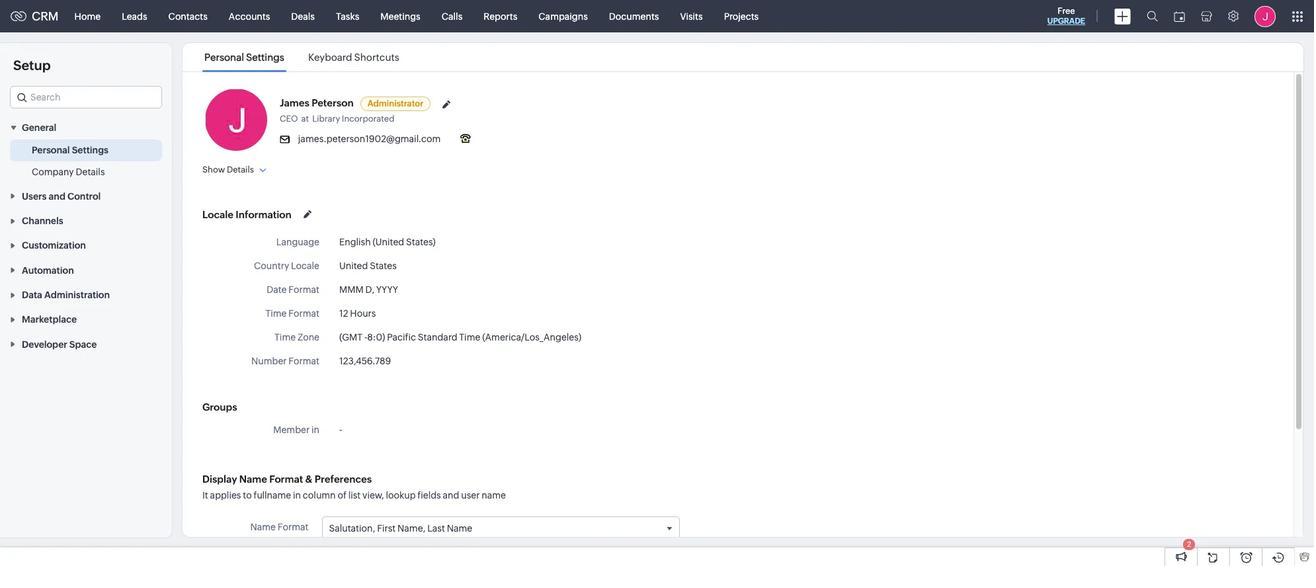 Task type: vqa. For each thing, say whether or not it's contained in the screenshot.
10
no



Task type: locate. For each thing, give the bounding box(es) containing it.
details right the show
[[227, 165, 254, 175]]

time for time format
[[266, 308, 287, 319]]

0 horizontal spatial and
[[49, 191, 65, 202]]

-
[[365, 332, 367, 343], [339, 425, 342, 435]]

settings inside general region
[[72, 145, 109, 156]]

personal settings link
[[202, 52, 286, 63], [32, 144, 109, 157]]

settings down general dropdown button
[[72, 145, 109, 156]]

(united
[[373, 237, 404, 247]]

users
[[22, 191, 47, 202]]

locale down the show
[[202, 209, 234, 220]]

1 vertical spatial personal settings link
[[32, 144, 109, 157]]

home link
[[64, 0, 111, 32]]

calendar image
[[1175, 11, 1186, 22]]

0 horizontal spatial personal settings link
[[32, 144, 109, 157]]

and right 'users'
[[49, 191, 65, 202]]

personal settings down accounts link
[[205, 52, 284, 63]]

name
[[482, 490, 506, 501]]

data administration
[[22, 290, 110, 300]]

format up zone
[[289, 308, 320, 319]]

1 horizontal spatial personal settings
[[205, 52, 284, 63]]

time left zone
[[275, 332, 296, 343]]

0 horizontal spatial personal settings
[[32, 145, 109, 156]]

personal up company
[[32, 145, 70, 156]]

1 vertical spatial personal settings
[[32, 145, 109, 156]]

1 horizontal spatial personal settings link
[[202, 52, 286, 63]]

channels button
[[0, 208, 172, 233]]

None field
[[10, 86, 162, 109]]

0 vertical spatial and
[[49, 191, 65, 202]]

0 horizontal spatial -
[[339, 425, 342, 435]]

deals link
[[281, 0, 326, 32]]

123,456.789
[[339, 356, 391, 367]]

deals
[[291, 11, 315, 22]]

0 horizontal spatial locale
[[202, 209, 234, 220]]

list containing personal settings
[[193, 43, 411, 71]]

and
[[49, 191, 65, 202], [443, 490, 460, 501]]

profile element
[[1247, 0, 1284, 32]]

number format
[[251, 356, 320, 367]]

free
[[1058, 6, 1076, 16]]

0 vertical spatial personal settings
[[205, 52, 284, 63]]

and left user
[[443, 490, 460, 501]]

format inside "display name format & preferences it applies to fullname in column of list view, lookup fields and user name"
[[270, 474, 303, 485]]

locale
[[202, 209, 234, 220], [291, 261, 320, 271]]

0 horizontal spatial in
[[293, 490, 301, 501]]

1 horizontal spatial and
[[443, 490, 460, 501]]

details for company details
[[76, 167, 105, 178]]

1 horizontal spatial details
[[227, 165, 254, 175]]

and inside users and control dropdown button
[[49, 191, 65, 202]]

name up the to
[[239, 474, 267, 485]]

locale down language
[[291, 261, 320, 271]]

show details link
[[202, 165, 267, 175]]

customization
[[22, 240, 86, 251]]

name right last
[[447, 523, 473, 534]]

in inside "display name format & preferences it applies to fullname in column of list view, lookup fields and user name"
[[293, 490, 301, 501]]

english (united states)
[[339, 237, 436, 247]]

1 horizontal spatial settings
[[246, 52, 284, 63]]

space
[[69, 339, 97, 350]]

administrator
[[368, 99, 424, 109]]

1 vertical spatial settings
[[72, 145, 109, 156]]

states)
[[406, 237, 436, 247]]

time down date
[[266, 308, 287, 319]]

standard
[[418, 332, 458, 343]]

0 vertical spatial locale
[[202, 209, 234, 220]]

personal settings link down accounts link
[[202, 52, 286, 63]]

date format
[[267, 285, 320, 295]]

documents link
[[599, 0, 670, 32]]

mmm d, yyyy
[[339, 285, 398, 295]]

show
[[202, 165, 225, 175]]

details
[[227, 165, 254, 175], [76, 167, 105, 178]]

name
[[239, 474, 267, 485], [250, 522, 276, 533], [447, 523, 473, 534]]

format up 'fullname'
[[270, 474, 303, 485]]

time zone
[[275, 332, 320, 343]]

personal settings inside list
[[205, 52, 284, 63]]

0 vertical spatial -
[[365, 332, 367, 343]]

member
[[273, 425, 310, 435]]

name down 'fullname'
[[250, 522, 276, 533]]

2
[[1188, 541, 1192, 549]]

1 horizontal spatial locale
[[291, 261, 320, 271]]

visits
[[681, 11, 703, 22]]

lookup
[[386, 490, 416, 501]]

name inside "display name format & preferences it applies to fullname in column of list view, lookup fields and user name"
[[239, 474, 267, 485]]

personal settings
[[205, 52, 284, 63], [32, 145, 109, 156]]

list
[[193, 43, 411, 71]]

0 vertical spatial in
[[312, 425, 320, 435]]

in
[[312, 425, 320, 435], [293, 490, 301, 501]]

leads
[[122, 11, 147, 22]]

ceo
[[280, 114, 298, 124]]

0 horizontal spatial personal
[[32, 145, 70, 156]]

general
[[22, 123, 56, 133]]

personal settings link for company details link
[[32, 144, 109, 157]]

personal down accounts
[[205, 52, 244, 63]]

campaigns
[[539, 11, 588, 22]]

to
[[243, 490, 252, 501]]

pacific
[[387, 332, 416, 343]]

0 vertical spatial settings
[[246, 52, 284, 63]]

united
[[339, 261, 368, 271]]

1 vertical spatial and
[[443, 490, 460, 501]]

0 vertical spatial personal settings link
[[202, 52, 286, 63]]

home
[[75, 11, 101, 22]]

in right member
[[312, 425, 320, 435]]

details for show details
[[227, 165, 254, 175]]

settings down accounts
[[246, 52, 284, 63]]

company
[[32, 167, 74, 178]]

show details
[[202, 165, 254, 175]]

- right (gmt
[[365, 332, 367, 343]]

james.peterson1902@gmail.com
[[298, 134, 441, 144]]

0 horizontal spatial details
[[76, 167, 105, 178]]

james peterson
[[280, 97, 354, 109]]

0 vertical spatial personal
[[205, 52, 244, 63]]

(gmt
[[339, 332, 363, 343]]

1 horizontal spatial personal
[[205, 52, 244, 63]]

reports link
[[473, 0, 528, 32]]

Salutation, First Name, Last Name field
[[323, 517, 680, 540]]

company details link
[[32, 166, 105, 179]]

documents
[[609, 11, 659, 22]]

details inside general region
[[76, 167, 105, 178]]

format for name
[[278, 522, 309, 533]]

format up time format on the left bottom
[[289, 285, 320, 295]]

format down 'fullname'
[[278, 522, 309, 533]]

of
[[338, 490, 347, 501]]

library incorporated link
[[312, 114, 398, 124]]

- right member in
[[339, 425, 342, 435]]

control
[[67, 191, 101, 202]]

0 horizontal spatial settings
[[72, 145, 109, 156]]

meetings
[[381, 11, 421, 22]]

visits link
[[670, 0, 714, 32]]

salutation, first name, last name
[[329, 523, 473, 534]]

1 vertical spatial in
[[293, 490, 301, 501]]

details up users and control dropdown button
[[76, 167, 105, 178]]

country locale
[[254, 261, 320, 271]]

1 vertical spatial personal
[[32, 145, 70, 156]]

personal settings up "company details"
[[32, 145, 109, 156]]

in left column
[[293, 490, 301, 501]]

meetings link
[[370, 0, 431, 32]]

english
[[339, 237, 371, 247]]

d,
[[366, 285, 375, 295]]

yyyy
[[376, 285, 398, 295]]

calls
[[442, 11, 463, 22]]

format down zone
[[289, 356, 320, 367]]

incorporated
[[342, 114, 395, 124]]

time
[[266, 308, 287, 319], [275, 332, 296, 343], [459, 332, 481, 343]]

general button
[[0, 115, 172, 140]]

1 vertical spatial -
[[339, 425, 342, 435]]

personal settings link up "company details"
[[32, 144, 109, 157]]

crm link
[[11, 9, 59, 23]]



Task type: describe. For each thing, give the bounding box(es) containing it.
mmm
[[339, 285, 364, 295]]

reports
[[484, 11, 518, 22]]

member in
[[273, 425, 320, 435]]

name inside field
[[447, 523, 473, 534]]

(america/los_angeles)
[[483, 332, 582, 343]]

marketplace button
[[0, 307, 172, 332]]

Search text field
[[11, 87, 161, 108]]

create menu element
[[1107, 0, 1139, 32]]

leads link
[[111, 0, 158, 32]]

contacts
[[168, 11, 208, 22]]

united states
[[339, 261, 397, 271]]

format for date
[[289, 285, 320, 295]]

applies
[[210, 490, 241, 501]]

name,
[[398, 523, 426, 534]]

12 hours
[[339, 308, 376, 319]]

projects
[[724, 11, 759, 22]]

(gmt -8:0) pacific standard time (america/los_angeles)
[[339, 332, 582, 343]]

at
[[301, 114, 309, 124]]

developer space button
[[0, 332, 172, 357]]

first
[[377, 523, 396, 534]]

hours
[[350, 308, 376, 319]]

keyboard shortcuts link
[[306, 52, 402, 63]]

preferences
[[315, 474, 372, 485]]

language
[[277, 237, 320, 247]]

tasks link
[[326, 0, 370, 32]]

users and control
[[22, 191, 101, 202]]

marketplace
[[22, 315, 77, 325]]

groups
[[202, 402, 237, 413]]

upgrade
[[1048, 17, 1086, 26]]

display name format & preferences it applies to fullname in column of list view, lookup fields and user name
[[202, 474, 506, 501]]

data administration button
[[0, 282, 172, 307]]

format for number
[[289, 356, 320, 367]]

information
[[236, 209, 292, 220]]

time format
[[266, 308, 320, 319]]

profile image
[[1255, 6, 1276, 27]]

projects link
[[714, 0, 770, 32]]

locale information
[[202, 209, 292, 220]]

calls link
[[431, 0, 473, 32]]

fullname
[[254, 490, 291, 501]]

create menu image
[[1115, 8, 1132, 24]]

time for time zone
[[275, 332, 296, 343]]

fields
[[418, 490, 441, 501]]

time right standard
[[459, 332, 481, 343]]

setup
[[13, 58, 51, 73]]

view,
[[363, 490, 384, 501]]

free upgrade
[[1048, 6, 1086, 26]]

and inside "display name format & preferences it applies to fullname in column of list view, lookup fields and user name"
[[443, 490, 460, 501]]

keyboard shortcuts
[[308, 52, 400, 63]]

&
[[305, 474, 313, 485]]

james
[[280, 97, 310, 109]]

1 horizontal spatial -
[[365, 332, 367, 343]]

number
[[251, 356, 287, 367]]

search image
[[1147, 11, 1159, 22]]

user
[[461, 490, 480, 501]]

1 horizontal spatial in
[[312, 425, 320, 435]]

automation button
[[0, 258, 172, 282]]

zone
[[298, 332, 320, 343]]

format for time
[[289, 308, 320, 319]]

developer
[[22, 339, 67, 350]]

8:0)
[[367, 332, 385, 343]]

campaigns link
[[528, 0, 599, 32]]

shortcuts
[[354, 52, 400, 63]]

personal inside general region
[[32, 145, 70, 156]]

accounts link
[[218, 0, 281, 32]]

developer space
[[22, 339, 97, 350]]

it
[[202, 490, 208, 501]]

accounts
[[229, 11, 270, 22]]

personal settings inside general region
[[32, 145, 109, 156]]

name format
[[250, 522, 309, 533]]

peterson
[[312, 97, 354, 109]]

users and control button
[[0, 184, 172, 208]]

contacts link
[[158, 0, 218, 32]]

personal settings link for keyboard shortcuts link
[[202, 52, 286, 63]]

list
[[349, 490, 361, 501]]

column
[[303, 490, 336, 501]]

salutation,
[[329, 523, 375, 534]]

general region
[[0, 140, 172, 184]]

states
[[370, 261, 397, 271]]

administration
[[44, 290, 110, 300]]

search element
[[1139, 0, 1167, 32]]

display
[[202, 474, 237, 485]]

customization button
[[0, 233, 172, 258]]

1 vertical spatial locale
[[291, 261, 320, 271]]

12
[[339, 308, 348, 319]]

ceo at library incorporated
[[280, 114, 395, 124]]



